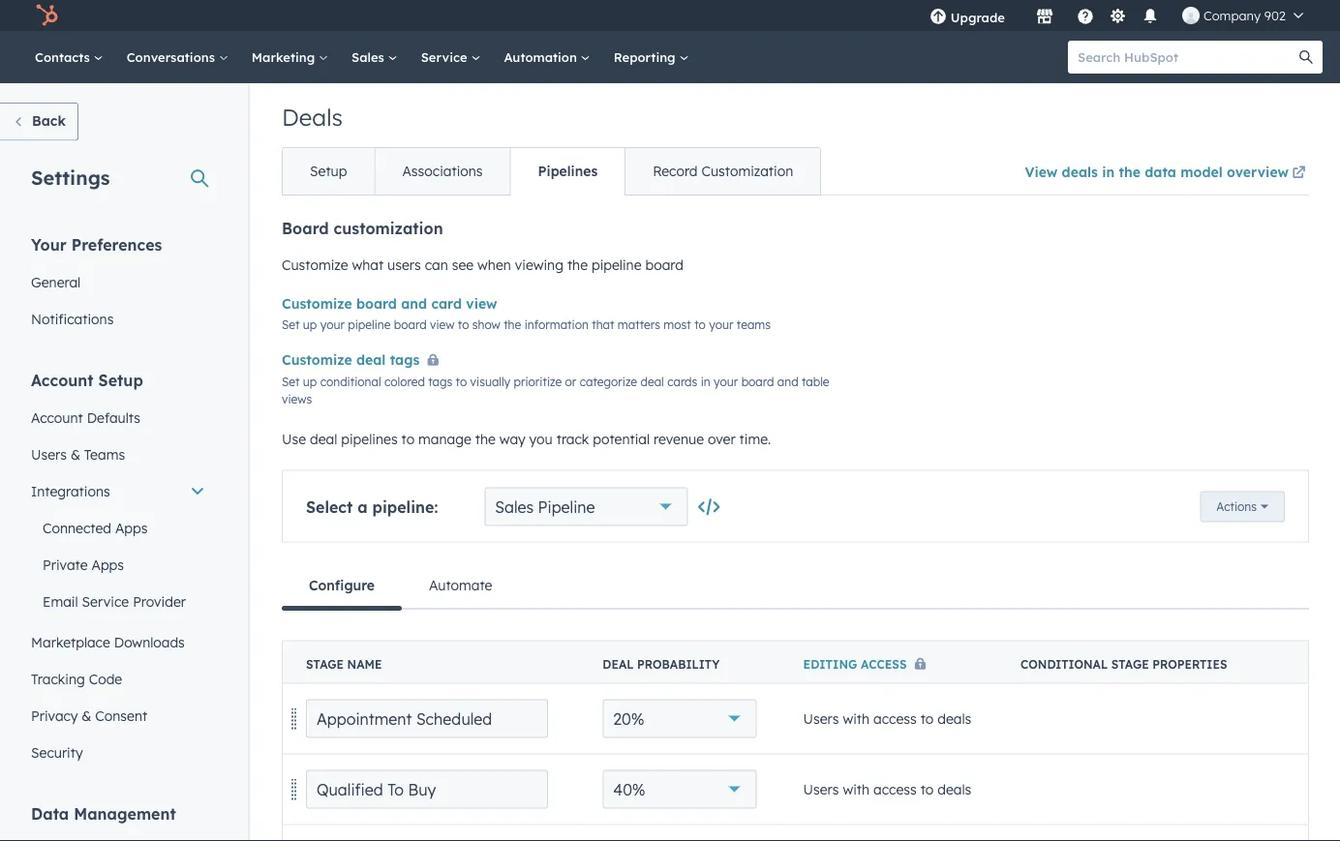Task type: describe. For each thing, give the bounding box(es) containing it.
your preferences element
[[19, 234, 217, 338]]

upgrade image
[[930, 9, 947, 26]]

help image
[[1077, 9, 1094, 26]]

back link
[[0, 103, 78, 141]]

tracking code link
[[19, 661, 217, 698]]

consent
[[95, 708, 147, 725]]

1 horizontal spatial service
[[421, 49, 471, 65]]

preferences
[[71, 235, 162, 254]]

pipelines
[[538, 163, 598, 180]]

20%
[[613, 709, 644, 729]]

deal probability
[[603, 657, 720, 672]]

categorize
[[580, 375, 637, 389]]

editing
[[803, 657, 858, 671]]

back
[[32, 112, 66, 129]]

customize for customize board and card view set up your pipeline board view to show the information that matters most to your teams
[[282, 295, 352, 312]]

deals for 20%
[[938, 711, 972, 728]]

account for account setup
[[31, 370, 94, 390]]

your up customize deal tags
[[320, 317, 345, 332]]

see
[[452, 257, 474, 274]]

general
[[31, 274, 81, 291]]

company 902
[[1204, 7, 1286, 23]]

notifications button
[[1134, 0, 1167, 31]]

use deal pipelines to manage the way you track potential revenue over time.
[[282, 431, 771, 447]]

customization
[[334, 219, 443, 238]]

& for users
[[71, 446, 80, 463]]

in inside set up conditional colored tags to visually prioritize or categorize deal cards in your board and table views
[[701, 375, 711, 389]]

set inside set up conditional colored tags to visually prioritize or categorize deal cards in your board and table views
[[282, 375, 300, 389]]

conditional stage properties
[[1021, 657, 1228, 672]]

potential
[[593, 431, 650, 447]]

privacy
[[31, 708, 78, 725]]

marketing
[[252, 49, 319, 65]]

1 link opens in a new window image from the top
[[1293, 162, 1306, 185]]

0 vertical spatial in
[[1102, 163, 1115, 180]]

customize what users can see when viewing the pipeline board
[[282, 257, 684, 274]]

customize deal tags
[[282, 352, 420, 369]]

a
[[358, 497, 368, 517]]

account setup
[[31, 370, 143, 390]]

visually
[[470, 375, 511, 389]]

board inside set up conditional colored tags to visually prioritize or categorize deal cards in your board and table views
[[742, 375, 774, 389]]

pipeline for the
[[592, 257, 642, 274]]

private
[[43, 556, 88, 573]]

the right viewing
[[567, 257, 588, 274]]

customize board and card view set up your pipeline board view to show the information that matters most to your teams
[[282, 295, 771, 332]]

and inside set up conditional colored tags to visually prioritize or categorize deal cards in your board and table views
[[778, 375, 799, 389]]

select
[[306, 497, 353, 517]]

your inside set up conditional colored tags to visually prioritize or categorize deal cards in your board and table views
[[714, 375, 738, 389]]

deal for customize deal tags
[[356, 352, 386, 369]]

account defaults link
[[19, 400, 217, 436]]

information
[[525, 317, 589, 332]]

settings image
[[1109, 8, 1127, 26]]

deals for 40%
[[938, 781, 972, 798]]

that
[[592, 317, 615, 332]]

sales pipeline
[[495, 497, 595, 517]]

customization
[[702, 163, 793, 180]]

most
[[664, 317, 691, 332]]

private apps
[[43, 556, 124, 573]]

automation
[[504, 49, 581, 65]]

security
[[31, 744, 83, 761]]

way
[[500, 431, 526, 447]]

connected apps
[[43, 520, 148, 537]]

actions button
[[1200, 492, 1285, 523]]

teams
[[737, 317, 771, 332]]

customize for customize what users can see when viewing the pipeline board
[[282, 257, 348, 274]]

2 link opens in a new window image from the top
[[1293, 167, 1306, 180]]

configure link
[[282, 562, 402, 611]]

deal inside set up conditional colored tags to visually prioritize or categorize deal cards in your board and table views
[[641, 375, 664, 389]]

marketplace downloads link
[[19, 624, 217, 661]]

general link
[[19, 264, 217, 301]]

board up most
[[646, 257, 684, 274]]

downloads
[[114, 634, 185, 651]]

& for privacy
[[82, 708, 91, 725]]

table
[[802, 375, 830, 389]]

deals
[[282, 103, 343, 132]]

users with access to deals for 40%
[[803, 781, 972, 798]]

settings
[[31, 165, 110, 189]]

access for 20%
[[874, 711, 917, 728]]

users for 20%
[[803, 711, 839, 728]]

marketplaces image
[[1036, 9, 1054, 26]]

up inside customize board and card view set up your pipeline board view to show the information that matters most to your teams
[[303, 317, 317, 332]]

viewing
[[515, 257, 564, 274]]

tags inside customize deal tags button
[[390, 352, 420, 369]]

sales for sales pipeline
[[495, 497, 534, 517]]

conditional
[[1021, 657, 1108, 672]]

tracking
[[31, 671, 85, 688]]

data
[[1145, 163, 1177, 180]]

or
[[565, 375, 577, 389]]

card
[[431, 295, 462, 312]]

the left way
[[475, 431, 496, 447]]

your preferences
[[31, 235, 162, 254]]

customize for customize deal tags
[[282, 352, 352, 369]]

reporting
[[614, 49, 679, 65]]

board
[[282, 219, 329, 238]]

overview
[[1227, 163, 1289, 180]]

editing access button
[[803, 657, 934, 672]]

show
[[473, 317, 501, 332]]

tags inside set up conditional colored tags to visually prioritize or categorize deal cards in your board and table views
[[428, 375, 453, 389]]

probability
[[637, 657, 720, 672]]

revenue
[[654, 431, 704, 447]]

select a pipeline:
[[306, 497, 438, 517]]

help button
[[1069, 0, 1102, 31]]

1 horizontal spatial view
[[466, 295, 497, 312]]

users for 40%
[[803, 781, 839, 798]]

customize board and card view button
[[282, 293, 497, 316]]

stage
[[306, 657, 344, 672]]

deal
[[603, 657, 634, 672]]

setup inside navigation
[[310, 163, 347, 180]]

stage
[[1112, 657, 1149, 672]]

users & teams
[[31, 446, 125, 463]]

prioritize
[[514, 375, 562, 389]]

use
[[282, 431, 306, 447]]

40% button
[[603, 771, 757, 809]]

data management element
[[31, 803, 217, 842]]

users inside 'account setup' element
[[31, 446, 67, 463]]

company 902 button
[[1171, 0, 1315, 31]]

can
[[425, 257, 448, 274]]

account for account defaults
[[31, 409, 83, 426]]

the left data
[[1119, 163, 1141, 180]]

conversations link
[[115, 31, 240, 83]]

menu containing company 902
[[916, 0, 1317, 31]]

40%
[[613, 780, 646, 800]]

access for 40%
[[874, 781, 917, 798]]

set up conditional colored tags to visually prioritize or categorize deal cards in your board and table views
[[282, 375, 830, 407]]

associations
[[402, 163, 483, 180]]



Task type: locate. For each thing, give the bounding box(es) containing it.
apps down integrations button
[[115, 520, 148, 537]]

up inside set up conditional colored tags to visually prioritize or categorize deal cards in your board and table views
[[303, 375, 317, 389]]

marketplace
[[31, 634, 110, 651]]

and
[[401, 295, 427, 312], [778, 375, 799, 389]]

marketing link
[[240, 31, 340, 83]]

0 vertical spatial account
[[31, 370, 94, 390]]

0 vertical spatial view
[[466, 295, 497, 312]]

0 vertical spatial users
[[31, 446, 67, 463]]

pipelines
[[341, 431, 398, 447]]

1 with from the top
[[843, 711, 870, 728]]

0 vertical spatial with
[[843, 711, 870, 728]]

1 vertical spatial pipeline
[[348, 317, 391, 332]]

tab list
[[282, 562, 1310, 611]]

apps for private apps
[[92, 556, 124, 573]]

your right cards
[[714, 375, 738, 389]]

matters
[[618, 317, 661, 332]]

service
[[421, 49, 471, 65], [82, 593, 129, 610]]

0 vertical spatial tags
[[390, 352, 420, 369]]

in
[[1102, 163, 1115, 180], [701, 375, 711, 389]]

marketplace downloads
[[31, 634, 185, 651]]

the inside customize board and card view set up your pipeline board view to show the information that matters most to your teams
[[504, 317, 521, 332]]

0 horizontal spatial service
[[82, 593, 129, 610]]

your left teams
[[709, 317, 734, 332]]

0 vertical spatial pipeline
[[592, 257, 642, 274]]

email
[[43, 593, 78, 610]]

users with access to deals for 20%
[[803, 711, 972, 728]]

1 vertical spatial deals
[[938, 711, 972, 728]]

2 horizontal spatial deal
[[641, 375, 664, 389]]

1 vertical spatial up
[[303, 375, 317, 389]]

0 horizontal spatial and
[[401, 295, 427, 312]]

1 users with access to deals from the top
[[803, 711, 972, 728]]

sales for sales
[[352, 49, 388, 65]]

private apps link
[[19, 547, 217, 584]]

account
[[31, 370, 94, 390], [31, 409, 83, 426]]

code
[[89, 671, 122, 688]]

account up account defaults
[[31, 370, 94, 390]]

0 horizontal spatial &
[[71, 446, 80, 463]]

customize up conditional
[[282, 352, 352, 369]]

0 vertical spatial apps
[[115, 520, 148, 537]]

1 horizontal spatial setup
[[310, 163, 347, 180]]

data
[[31, 804, 69, 824]]

colored
[[385, 375, 425, 389]]

pipeline:
[[372, 497, 438, 517]]

model
[[1181, 163, 1223, 180]]

mateo roberts image
[[1183, 7, 1200, 24]]

pipeline inside customize board and card view set up your pipeline board view to show the information that matters most to your teams
[[348, 317, 391, 332]]

2 vertical spatial deals
[[938, 781, 972, 798]]

view up show
[[466, 295, 497, 312]]

email service provider link
[[19, 584, 217, 620]]

0 horizontal spatial in
[[701, 375, 711, 389]]

up
[[303, 317, 317, 332], [303, 375, 317, 389]]

deal left cards
[[641, 375, 664, 389]]

connected apps link
[[19, 510, 217, 547]]

customize inside button
[[282, 352, 352, 369]]

in left data
[[1102, 163, 1115, 180]]

2 vertical spatial deal
[[310, 431, 337, 447]]

board customization
[[282, 219, 443, 238]]

record customization
[[653, 163, 793, 180]]

account defaults
[[31, 409, 140, 426]]

2 vertical spatial access
[[874, 781, 917, 798]]

1 horizontal spatial and
[[778, 375, 799, 389]]

pipelines link
[[510, 148, 625, 195]]

1 horizontal spatial tags
[[428, 375, 453, 389]]

0 vertical spatial setup
[[310, 163, 347, 180]]

2 vertical spatial users
[[803, 781, 839, 798]]

notifications
[[31, 310, 114, 327]]

apps for connected apps
[[115, 520, 148, 537]]

set
[[282, 317, 300, 332], [282, 375, 300, 389]]

0 horizontal spatial deal
[[310, 431, 337, 447]]

3 customize from the top
[[282, 352, 352, 369]]

2 with from the top
[[843, 781, 870, 798]]

board down what
[[356, 295, 397, 312]]

search button
[[1290, 41, 1323, 74]]

automate link
[[402, 562, 520, 609]]

1 horizontal spatial sales
[[495, 497, 534, 517]]

time.
[[740, 431, 771, 447]]

service down private apps link at the bottom of page
[[82, 593, 129, 610]]

sales inside popup button
[[495, 497, 534, 517]]

1 vertical spatial access
[[874, 711, 917, 728]]

& right the privacy
[[82, 708, 91, 725]]

cards
[[668, 375, 698, 389]]

deal inside button
[[356, 352, 386, 369]]

1 set from the top
[[282, 317, 300, 332]]

customize down what
[[282, 295, 352, 312]]

1 vertical spatial set
[[282, 375, 300, 389]]

deal right use
[[310, 431, 337, 447]]

tags right colored
[[428, 375, 453, 389]]

board
[[646, 257, 684, 274], [356, 295, 397, 312], [394, 317, 427, 332], [742, 375, 774, 389]]

up up the views
[[303, 375, 317, 389]]

what
[[352, 257, 384, 274]]

pipeline
[[592, 257, 642, 274], [348, 317, 391, 332]]

0 horizontal spatial sales
[[352, 49, 388, 65]]

service link
[[409, 31, 492, 83]]

search image
[[1300, 50, 1313, 64]]

conversations
[[127, 49, 219, 65]]

service right sales link
[[421, 49, 471, 65]]

0 vertical spatial service
[[421, 49, 471, 65]]

menu
[[916, 0, 1317, 31]]

users with access to deals
[[803, 711, 972, 728], [803, 781, 972, 798]]

sales link
[[340, 31, 409, 83]]

deal up conditional
[[356, 352, 386, 369]]

customize inside customize board and card view set up your pipeline board view to show the information that matters most to your teams
[[282, 295, 352, 312]]

notifications image
[[1142, 9, 1159, 26]]

1 vertical spatial with
[[843, 781, 870, 798]]

editing access
[[803, 657, 907, 671]]

view deals in the data model overview link
[[1025, 151, 1310, 195]]

1 vertical spatial in
[[701, 375, 711, 389]]

sales left pipeline
[[495, 497, 534, 517]]

defaults
[[87, 409, 140, 426]]

your
[[31, 235, 67, 254]]

1 vertical spatial tags
[[428, 375, 453, 389]]

0 vertical spatial deals
[[1062, 163, 1098, 180]]

1 vertical spatial users
[[803, 711, 839, 728]]

2 up from the top
[[303, 375, 317, 389]]

Stage name text field
[[306, 771, 548, 809]]

teams
[[84, 446, 125, 463]]

views
[[282, 392, 312, 407]]

20% button
[[603, 700, 757, 739]]

2 customize from the top
[[282, 295, 352, 312]]

&
[[71, 446, 80, 463], [82, 708, 91, 725]]

notifications link
[[19, 301, 217, 338]]

2 set from the top
[[282, 375, 300, 389]]

1 account from the top
[[31, 370, 94, 390]]

in right cards
[[701, 375, 711, 389]]

deal for use deal pipelines to manage the way you track potential revenue over time.
[[310, 431, 337, 447]]

0 vertical spatial &
[[71, 446, 80, 463]]

1 vertical spatial deal
[[641, 375, 664, 389]]

1 vertical spatial account
[[31, 409, 83, 426]]

setup down deals
[[310, 163, 347, 180]]

sales right marketing "link"
[[352, 49, 388, 65]]

1 vertical spatial customize
[[282, 295, 352, 312]]

you
[[529, 431, 553, 447]]

board up time.
[[742, 375, 774, 389]]

record customization link
[[625, 148, 821, 195]]

privacy & consent
[[31, 708, 147, 725]]

Search HubSpot search field
[[1068, 41, 1306, 74]]

1 horizontal spatial &
[[82, 708, 91, 725]]

902
[[1265, 7, 1286, 23]]

0 vertical spatial deal
[[356, 352, 386, 369]]

access
[[861, 657, 907, 671], [874, 711, 917, 728], [874, 781, 917, 798]]

1 horizontal spatial deal
[[356, 352, 386, 369]]

navigation
[[282, 147, 822, 196]]

and left table
[[778, 375, 799, 389]]

0 horizontal spatial pipeline
[[348, 317, 391, 332]]

1 horizontal spatial in
[[1102, 163, 1115, 180]]

tab list containing configure
[[282, 562, 1310, 611]]

& left teams
[[71, 446, 80, 463]]

company
[[1204, 7, 1261, 23]]

1 horizontal spatial pipeline
[[592, 257, 642, 274]]

0 vertical spatial and
[[401, 295, 427, 312]]

setup link
[[283, 148, 374, 195]]

and inside customize board and card view set up your pipeline board view to show the information that matters most to your teams
[[401, 295, 427, 312]]

pipeline down customize board and card view button
[[348, 317, 391, 332]]

set inside customize board and card view set up your pipeline board view to show the information that matters most to your teams
[[282, 317, 300, 332]]

pipeline for your
[[348, 317, 391, 332]]

to
[[458, 317, 469, 332], [695, 317, 706, 332], [456, 375, 467, 389], [401, 431, 415, 447], [921, 711, 934, 728], [921, 781, 934, 798]]

0 vertical spatial up
[[303, 317, 317, 332]]

Stage name text field
[[306, 700, 548, 739]]

1 vertical spatial &
[[82, 708, 91, 725]]

2 users with access to deals from the top
[[803, 781, 972, 798]]

account setup element
[[19, 370, 217, 771]]

1 vertical spatial users with access to deals
[[803, 781, 972, 798]]

stage name
[[306, 657, 382, 672]]

hubspot image
[[35, 4, 58, 27]]

over
[[708, 431, 736, 447]]

account up "users & teams"
[[31, 409, 83, 426]]

with for 20%
[[843, 711, 870, 728]]

navigation containing setup
[[282, 147, 822, 196]]

link opens in a new window image
[[1293, 162, 1306, 185], [1293, 167, 1306, 180]]

pipeline
[[538, 497, 595, 517]]

apps
[[115, 520, 148, 537], [92, 556, 124, 573]]

conditional
[[320, 375, 381, 389]]

tags up colored
[[390, 352, 420, 369]]

0 vertical spatial users with access to deals
[[803, 711, 972, 728]]

settings link
[[1106, 5, 1130, 26]]

view deals in the data model overview
[[1025, 163, 1289, 180]]

track
[[557, 431, 589, 447]]

1 vertical spatial sales
[[495, 497, 534, 517]]

with for 40%
[[843, 781, 870, 798]]

and left 'card'
[[401, 295, 427, 312]]

set up customize deal tags
[[282, 317, 300, 332]]

users & teams link
[[19, 436, 217, 473]]

provider
[[133, 593, 186, 610]]

0 vertical spatial customize
[[282, 257, 348, 274]]

up up customize deal tags
[[303, 317, 317, 332]]

apps up 'email service provider'
[[92, 556, 124, 573]]

view down 'card'
[[430, 317, 455, 332]]

to inside set up conditional colored tags to visually prioritize or categorize deal cards in your board and table views
[[456, 375, 467, 389]]

board down customize board and card view button
[[394, 317, 427, 332]]

hubspot link
[[23, 4, 73, 27]]

pipeline up that
[[592, 257, 642, 274]]

the right show
[[504, 317, 521, 332]]

1 vertical spatial apps
[[92, 556, 124, 573]]

0 vertical spatial set
[[282, 317, 300, 332]]

1 customize from the top
[[282, 257, 348, 274]]

service inside 'account setup' element
[[82, 593, 129, 610]]

actions
[[1217, 500, 1257, 514]]

0 horizontal spatial setup
[[98, 370, 143, 390]]

0 horizontal spatial tags
[[390, 352, 420, 369]]

1 vertical spatial setup
[[98, 370, 143, 390]]

0 vertical spatial sales
[[352, 49, 388, 65]]

1 vertical spatial view
[[430, 317, 455, 332]]

integrations
[[31, 483, 110, 500]]

when
[[478, 257, 511, 274]]

set up the views
[[282, 375, 300, 389]]

2 account from the top
[[31, 409, 83, 426]]

customize down the board
[[282, 257, 348, 274]]

0 horizontal spatial view
[[430, 317, 455, 332]]

0 vertical spatial access
[[861, 657, 907, 671]]

marketplaces button
[[1025, 0, 1065, 31]]

contacts
[[35, 49, 94, 65]]

automation link
[[492, 31, 602, 83]]

management
[[74, 804, 176, 824]]

2 vertical spatial customize
[[282, 352, 352, 369]]

setup up account defaults link
[[98, 370, 143, 390]]

name
[[347, 657, 382, 672]]

1 up from the top
[[303, 317, 317, 332]]

view
[[1025, 163, 1058, 180]]

1 vertical spatial service
[[82, 593, 129, 610]]

access inside button
[[861, 657, 907, 671]]

1 vertical spatial and
[[778, 375, 799, 389]]



Task type: vqa. For each thing, say whether or not it's contained in the screenshot.
bottom "up"
yes



